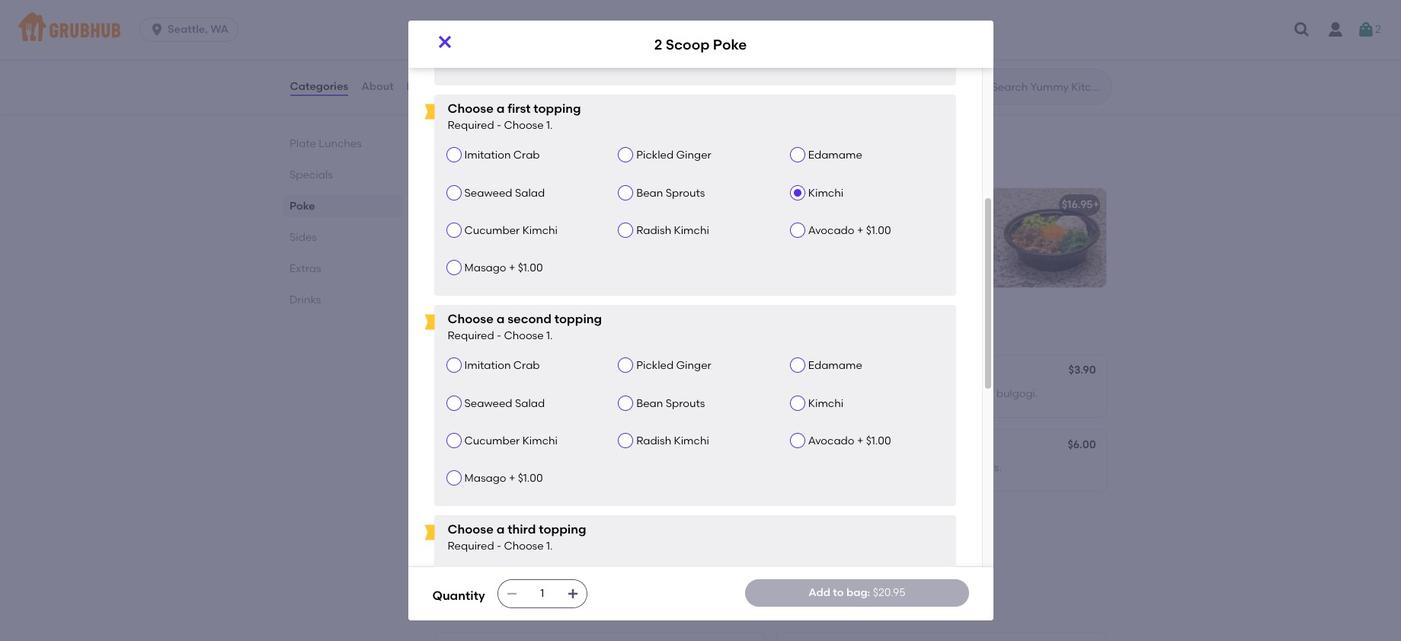 Task type: vqa. For each thing, say whether or not it's contained in the screenshot.
move
no



Task type: describe. For each thing, give the bounding box(es) containing it.
dumplings
[[862, 387, 917, 400]]

carrots,
[[688, 59, 728, 72]]

choose a second topping required - choose 1.
[[448, 312, 602, 342]]

with left beef at the right bottom of the page
[[947, 387, 968, 400]]

bag:
[[847, 586, 871, 599]]

peas,
[[657, 59, 685, 72]]

fried inside fried rice with your choice of protein and peas, carrots, and onions.
[[445, 59, 471, 72]]

rice inside fried rice with your choice of protein and peas, carrots, and onions.
[[473, 59, 493, 72]]

an
[[492, 158, 504, 168]]

side
[[445, 440, 468, 453]]

your for 1 scoop poke
[[944, 220, 967, 233]]

and right third
[[542, 536, 562, 549]]

mayo
[[839, 14, 868, 27]]

svg image for seattle, wa
[[149, 22, 165, 37]]

radish for choose a first topping
[[637, 224, 672, 237]]

bean for choose a second topping
[[637, 397, 663, 410]]

house fried rice
[[445, 37, 532, 50]]

poke down an
[[489, 198, 515, 211]]

0 vertical spatial 1
[[786, 198, 791, 211]]

add to bag: $20.95
[[809, 586, 906, 599]]

fried down mandu
[[834, 387, 860, 400]]

about button
[[361, 59, 395, 114]]

specials
[[289, 168, 333, 181]]

and left peas, on the left
[[634, 59, 655, 72]]

scoop for comes with 1 scoop of poke of your choice.
[[793, 198, 826, 211]]

plate
[[289, 137, 316, 150]]

svg image for 2
[[1358, 21, 1376, 39]]

1. for second
[[547, 329, 553, 342]]

choice. for comes with 1 scoop of poke of your choice.
[[786, 235, 824, 248]]

pickled for choose a second topping
[[637, 359, 674, 372]]

protein
[[595, 59, 632, 72]]

$4.50
[[727, 513, 755, 526]]

with inside comes with 1 scoop of poke of your choice.
[[826, 220, 847, 233]]

- for first
[[497, 119, 502, 132]]

2 inside button
[[1376, 23, 1382, 36]]

rolls.
[[979, 461, 1002, 474]]

Search Yummy Kitchen search field
[[991, 80, 1107, 95]]

poke up tuna
[[506, 440, 532, 453]]

traditional salmon
[[637, 14, 734, 27]]

add inside poke add sides for an additional charge.
[[433, 158, 451, 168]]

1 scoop poke
[[786, 198, 855, 211]]

bulgogi mandu
[[786, 365, 865, 378]]

pickled ginger for choose a second topping
[[637, 359, 712, 372]]

categories
[[290, 80, 349, 93]]

cucumber kimchi for first
[[465, 224, 558, 237]]

required for choose a second topping
[[448, 329, 495, 342]]

first
[[508, 102, 531, 116]]

your for 2 scoop poke
[[610, 220, 632, 233]]

1 tempura from the left
[[922, 59, 967, 72]]

drinks
[[289, 293, 321, 306]]

radish kimchi for choose a second topping
[[637, 434, 710, 447]]

sprouts for choose a first topping
[[666, 186, 705, 199]]

scoop down "traditional salmon"
[[666, 35, 710, 53]]

imitation crab for first
[[465, 149, 540, 162]]

1 horizontal spatial rice
[[582, 387, 601, 400]]

raw
[[445, 461, 467, 474]]

rolls
[[809, 440, 834, 453]]

with inside comes with 2 scoops of poke of your choice.
[[484, 220, 506, 233]]

masago for second
[[465, 472, 507, 485]]

on
[[513, 387, 526, 400]]

crab for second
[[514, 359, 540, 372]]

0 horizontal spatial svg image
[[436, 33, 454, 51]]

tuna
[[519, 461, 543, 474]]

musubi
[[478, 365, 516, 378]]

1 horizontal spatial add
[[809, 586, 831, 599]]

grilled spam on seasoned rice wrapped in nori.
[[445, 387, 687, 400]]

bean sprouts for choose a first topping
[[637, 186, 705, 199]]

1 horizontal spatial svg image
[[567, 588, 579, 600]]

radish kimchi for choose a first topping
[[637, 224, 710, 237]]

a la carte 6 pieces shrimp tempura with tempura sauce.
[[786, 59, 1075, 72]]

for
[[478, 158, 490, 168]]

of inside fried rice with your choice of protein and peas, carrots, and onions.
[[582, 59, 592, 72]]

1. for first
[[547, 119, 553, 132]]

your inside fried rice with your choice of protein and peas, carrots, and onions.
[[519, 59, 542, 72]]

house
[[445, 37, 478, 50]]

third
[[508, 522, 536, 537]]

scoop for comes with 2 scoops of poke of your choice.
[[453, 198, 487, 211]]

0 horizontal spatial 2 scoop poke
[[445, 198, 515, 211]]

poke down specials
[[289, 200, 315, 213]]

1 vertical spatial pork
[[516, 536, 539, 549]]

seattle, wa button
[[140, 18, 245, 42]]

beef
[[971, 387, 994, 400]]

spicy
[[809, 14, 837, 27]]

avocado for choose a first topping
[[809, 224, 855, 237]]

second
[[508, 312, 552, 327]]

required for choose a first topping
[[448, 119, 495, 132]]

wa
[[211, 23, 229, 36]]

side scoop poke
[[445, 440, 532, 453]]

rice
[[509, 37, 532, 50]]

2 tempura from the left
[[994, 59, 1039, 72]]

seasoned
[[529, 387, 579, 400]]

search icon image
[[968, 78, 986, 96]]

sprouts for choose a second topping
[[666, 397, 705, 410]]

la
[[797, 59, 806, 72]]

1 scoop poke image
[[992, 188, 1107, 288]]

korean fried chicken special image
[[992, 0, 1107, 14]]

seattle, wa
[[168, 23, 229, 36]]

and left onions.
[[445, 74, 465, 87]]

$16.95
[[1062, 198, 1094, 211]]

required for choose a third topping
[[448, 540, 495, 553]]

fried tofu
[[637, 51, 687, 64]]

choose down onions.
[[448, 102, 494, 116]]

Input item quantity number field
[[526, 580, 559, 608]]

pieces.
[[795, 387, 832, 400]]

poke add sides for an additional charge.
[[433, 136, 588, 168]]

seattle,
[[168, 23, 208, 36]]

poke for scoops
[[569, 220, 595, 233]]

nori.
[[665, 387, 687, 400]]

4 pieces. fried dumplings filled with beef bulgogi.
[[786, 387, 1039, 400]]

2 pieces of fried pork and veggie egg rolls.
[[786, 461, 1002, 474]]

gyoza
[[445, 514, 478, 527]]

1 horizontal spatial fried
[[844, 461, 868, 474]]

1 vertical spatial veggie
[[565, 536, 600, 549]]

2 button
[[1358, 16, 1382, 43]]

poke up comes with 1 scoop of poke of your choice.
[[829, 198, 855, 211]]

comes with 1 scoop of poke of your choice.
[[786, 220, 967, 248]]

ginger for choose a first topping
[[677, 149, 712, 162]]

spam musubi
[[445, 365, 516, 378]]

egg
[[786, 440, 807, 453]]

bulgogi.
[[997, 387, 1039, 400]]

in
[[653, 387, 662, 400]]

choose down third
[[504, 540, 544, 553]]

a
[[786, 59, 794, 72]]

mandu
[[829, 365, 865, 378]]

pieces for 2 pieces of fried pork and veggie egg rolls.
[[795, 461, 829, 474]]

1. for third
[[547, 540, 553, 553]]

wrapped
[[603, 387, 650, 400]]

ginger for choose a second topping
[[677, 359, 712, 372]]

crab for first
[[514, 149, 540, 162]]

radish for choose a second topping
[[637, 434, 672, 447]]

scoop
[[856, 220, 888, 233]]

6
[[839, 59, 845, 72]]

sides
[[453, 158, 476, 168]]

fried rice with your choice of protein and peas, carrots, and onions.
[[445, 59, 728, 87]]

dumplings.
[[602, 536, 659, 549]]

spam
[[445, 365, 475, 378]]

choice
[[544, 59, 579, 72]]

cucumber for first
[[465, 224, 520, 237]]

egg rolls
[[786, 440, 834, 453]]

additional
[[506, 158, 551, 168]]

1 horizontal spatial svg image
[[506, 588, 518, 600]]

pickled ginger for choose a first topping
[[637, 149, 712, 162]]

svg image inside main navigation navigation
[[1294, 21, 1312, 39]]

1 vertical spatial sides
[[433, 320, 476, 339]]

shrimp
[[884, 59, 920, 72]]

$20.95
[[873, 586, 906, 599]]

scoop for raw pieces of tuna cut into cubes.
[[470, 440, 504, 453]]



Task type: locate. For each thing, give the bounding box(es) containing it.
salad right spam
[[515, 397, 545, 410]]

1 vertical spatial 2 scoop poke
[[445, 198, 515, 211]]

1 vertical spatial seaweed salad
[[465, 397, 545, 410]]

2 radish from the top
[[637, 434, 672, 447]]

scoop right 'side'
[[470, 440, 504, 453]]

1 horizontal spatial sides
[[433, 320, 476, 339]]

fried
[[480, 37, 507, 50], [637, 51, 662, 64], [445, 59, 471, 72], [834, 387, 860, 400]]

1 radish from the top
[[637, 224, 672, 237]]

a left second
[[497, 312, 505, 327]]

comes for comes with 2 scoops of poke of your choice.
[[445, 220, 482, 233]]

cucumber down an
[[465, 224, 520, 237]]

2 traditional from the left
[[637, 14, 692, 27]]

3 required from the top
[[448, 540, 495, 553]]

cucumber kimchi down an
[[465, 224, 558, 237]]

2 pickled from the top
[[637, 359, 674, 372]]

masago + $1.00
[[465, 262, 543, 275], [465, 472, 543, 485]]

2 1. from the top
[[547, 329, 553, 342]]

2 vertical spatial 1.
[[547, 540, 553, 553]]

1. up additional
[[547, 119, 553, 132]]

0 vertical spatial pork
[[870, 461, 893, 474]]

svg image up reviews
[[436, 33, 454, 51]]

pieces down the side scoop poke
[[470, 461, 504, 474]]

quantity
[[433, 589, 485, 603]]

masago down comes with 2 scoops of poke of your choice.
[[465, 262, 507, 275]]

0 horizontal spatial fried
[[490, 536, 513, 549]]

add left to
[[809, 586, 831, 599]]

2 vertical spatial required
[[448, 540, 495, 553]]

1 vertical spatial crab
[[514, 359, 540, 372]]

0 vertical spatial salad
[[515, 186, 545, 199]]

veggie left the 'dumplings.'
[[565, 536, 600, 549]]

1 vertical spatial topping
[[555, 312, 602, 327]]

add left sides
[[433, 158, 451, 168]]

1 cucumber kimchi from the top
[[465, 224, 558, 237]]

0 vertical spatial required
[[448, 119, 495, 132]]

1 horizontal spatial tuna
[[870, 14, 895, 27]]

seaweed salad down an
[[465, 186, 545, 199]]

choose up "spam musubi"
[[448, 312, 494, 327]]

edamame up pieces.
[[809, 359, 863, 372]]

2 seaweed salad from the top
[[465, 397, 545, 410]]

0 horizontal spatial tuna
[[523, 14, 548, 27]]

fried left tofu
[[637, 51, 662, 64]]

2 tuna from the left
[[870, 14, 895, 27]]

1 vertical spatial bean
[[637, 397, 663, 410]]

tuna right mayo
[[870, 14, 895, 27]]

sides
[[289, 231, 317, 244], [433, 320, 476, 339]]

1 masago + $1.00 from the top
[[465, 262, 543, 275]]

0 vertical spatial pickled ginger
[[637, 149, 712, 162]]

grilled
[[445, 387, 479, 400]]

1 vertical spatial a
[[497, 312, 505, 327]]

0 vertical spatial pickled
[[637, 149, 674, 162]]

1 horizontal spatial extras
[[433, 597, 483, 616]]

seaweed for second
[[465, 397, 513, 410]]

0 vertical spatial ginger
[[677, 149, 712, 162]]

topping inside choose a first topping required - choose 1.
[[534, 102, 581, 116]]

2 a from the top
[[497, 312, 505, 327]]

imitation crab
[[465, 149, 540, 162], [465, 359, 540, 372]]

0 vertical spatial imitation
[[465, 149, 511, 162]]

masago + $1.00 down the side scoop poke
[[465, 472, 543, 485]]

a inside choose a second topping required - choose 1.
[[497, 312, 505, 327]]

svg image
[[1294, 21, 1312, 39], [436, 33, 454, 51], [567, 588, 579, 600]]

required up sides
[[448, 119, 495, 132]]

imitation crab for second
[[465, 359, 540, 372]]

lunches
[[319, 137, 362, 150]]

pieces for raw pieces of tuna cut into cubes.
[[470, 461, 504, 474]]

2 vertical spatial -
[[497, 540, 502, 553]]

2 crab from the top
[[514, 359, 540, 372]]

1 vertical spatial imitation
[[465, 359, 511, 372]]

fried down traditional tuna
[[480, 37, 507, 50]]

0 vertical spatial imitation crab
[[465, 149, 540, 162]]

2 - from the top
[[497, 329, 502, 342]]

salad
[[515, 186, 545, 199], [515, 397, 545, 410]]

3 - from the top
[[497, 540, 502, 553]]

masago + $1.00 for second
[[465, 472, 543, 485]]

1 avocado from the top
[[809, 224, 855, 237]]

1 vertical spatial salad
[[515, 397, 545, 410]]

poke down salmon
[[713, 35, 747, 53]]

cucumber for second
[[465, 434, 520, 447]]

carte
[[809, 59, 836, 72]]

pickled for choose a first topping
[[637, 149, 674, 162]]

reviews button
[[406, 59, 450, 114]]

required inside choose a first topping required - choose 1.
[[448, 119, 495, 132]]

seaweed down the musubi
[[465, 397, 513, 410]]

traditional up house fried rice
[[465, 14, 520, 27]]

2
[[1376, 23, 1382, 36], [655, 35, 663, 53], [445, 198, 451, 211], [508, 220, 514, 233], [786, 461, 792, 474]]

2 ginger from the top
[[677, 359, 712, 372]]

imitation for second
[[465, 359, 511, 372]]

radish
[[637, 224, 672, 237], [637, 434, 672, 447]]

fried down house
[[445, 59, 471, 72]]

a left third
[[497, 522, 505, 537]]

seaweed for first
[[465, 186, 513, 199]]

1 tuna from the left
[[523, 14, 548, 27]]

0 horizontal spatial sides
[[289, 231, 317, 244]]

1 cucumber from the top
[[465, 224, 520, 237]]

plate lunches
[[289, 137, 362, 150]]

about
[[361, 80, 394, 93]]

raw pieces of tuna cut into cubes.
[[445, 461, 621, 474]]

0 vertical spatial sprouts
[[666, 186, 705, 199]]

poke right scoop
[[903, 220, 929, 233]]

scoops
[[517, 220, 554, 233]]

0 vertical spatial add
[[433, 158, 451, 168]]

4 for 4 pieces fried pork and veggie dumplings.
[[445, 536, 451, 549]]

with up onions.
[[495, 59, 517, 72]]

traditional for traditional salmon
[[637, 14, 692, 27]]

avocado down 1 scoop poke
[[809, 224, 855, 237]]

imitation for first
[[465, 149, 511, 162]]

0 vertical spatial masago
[[465, 262, 507, 275]]

bulgogi
[[786, 365, 826, 378]]

1 vertical spatial radish
[[637, 434, 672, 447]]

avocado + $1.00 for choose a second topping
[[809, 434, 892, 447]]

1 required from the top
[[448, 119, 495, 132]]

topping right second
[[555, 312, 602, 327]]

poke inside comes with 2 scoops of poke of your choice.
[[569, 220, 595, 233]]

2 vertical spatial topping
[[539, 522, 587, 537]]

1 vertical spatial bean sprouts
[[637, 397, 705, 410]]

poke right scoops
[[569, 220, 595, 233]]

a left 'first'
[[497, 102, 505, 116]]

avocado + $1.00
[[809, 224, 892, 237], [809, 434, 892, 447]]

pork
[[870, 461, 893, 474], [516, 536, 539, 549]]

with left scoops
[[484, 220, 506, 233]]

$3.90
[[1069, 364, 1097, 377]]

1 inside comes with 1 scoop of poke of your choice.
[[850, 220, 854, 233]]

comes with 2 scoops of poke of your choice.
[[445, 220, 632, 248]]

0 vertical spatial avocado + $1.00
[[809, 224, 892, 237]]

1 poke from the left
[[569, 220, 595, 233]]

1 horizontal spatial pork
[[870, 461, 893, 474]]

2 bean from the top
[[637, 397, 663, 410]]

1. inside choose a first topping required - choose 1.
[[547, 119, 553, 132]]

0 vertical spatial fried
[[844, 461, 868, 474]]

veggie left egg
[[919, 461, 954, 474]]

2 scoop poke up carrots,
[[655, 35, 747, 53]]

$12.00
[[1064, 36, 1097, 49]]

4 pieces fried pork and veggie dumplings.
[[445, 536, 659, 549]]

1 choice. from the left
[[445, 235, 482, 248]]

1 pickled ginger from the top
[[637, 149, 712, 162]]

2 masago from the top
[[465, 472, 507, 485]]

seaweed down for
[[465, 186, 513, 199]]

1 radish kimchi from the top
[[637, 224, 710, 237]]

charge.
[[554, 158, 588, 168]]

0 horizontal spatial 4
[[445, 536, 451, 549]]

salad down additional
[[515, 186, 545, 199]]

spam
[[481, 387, 511, 400]]

choose down second
[[504, 329, 544, 342]]

1 - from the top
[[497, 119, 502, 132]]

cucumber kimchi up tuna
[[465, 434, 558, 447]]

and
[[634, 59, 655, 72], [445, 74, 465, 87], [896, 461, 916, 474], [542, 536, 562, 549]]

0 horizontal spatial add
[[433, 158, 451, 168]]

0 vertical spatial avocado
[[809, 224, 855, 237]]

1 imitation crab from the top
[[465, 149, 540, 162]]

1 vertical spatial ginger
[[677, 359, 712, 372]]

poke inside poke add sides for an additional charge.
[[433, 136, 472, 155]]

pork down dumplings
[[870, 461, 893, 474]]

- for second
[[497, 329, 502, 342]]

1 crab from the top
[[514, 149, 540, 162]]

2 masago + $1.00 from the top
[[465, 472, 543, 485]]

svg image
[[1358, 21, 1376, 39], [149, 22, 165, 37], [506, 588, 518, 600]]

1 avocado + $1.00 from the top
[[809, 224, 892, 237]]

rice left wrapped
[[582, 387, 601, 400]]

- for third
[[497, 540, 502, 553]]

1 vertical spatial rice
[[582, 387, 601, 400]]

0 vertical spatial veggie
[[919, 461, 954, 474]]

topping right 'first'
[[534, 102, 581, 116]]

0 vertical spatial sides
[[289, 231, 317, 244]]

crab
[[514, 149, 540, 162], [514, 359, 540, 372]]

your inside comes with 2 scoops of poke of your choice.
[[610, 220, 632, 233]]

pork up input item quantity number field
[[516, 536, 539, 549]]

choose a third topping required - choose 1.
[[448, 522, 587, 553]]

2 scoop poke down for
[[445, 198, 515, 211]]

edamame
[[809, 149, 863, 162], [809, 359, 863, 372]]

masago + $1.00 down comes with 2 scoops of poke of your choice.
[[465, 262, 543, 275]]

2 radish kimchi from the top
[[637, 434, 710, 447]]

0 vertical spatial crab
[[514, 149, 540, 162]]

topping for choose a second topping
[[555, 312, 602, 327]]

0 vertical spatial rice
[[473, 59, 493, 72]]

1 vertical spatial 1
[[850, 220, 854, 233]]

poke inside comes with 1 scoop of poke of your choice.
[[903, 220, 929, 233]]

1 salad from the top
[[515, 186, 545, 199]]

traditional for traditional tuna
[[465, 14, 520, 27]]

a
[[497, 102, 505, 116], [497, 312, 505, 327], [497, 522, 505, 537]]

masago + $1.00 for first
[[465, 262, 543, 275]]

0 vertical spatial bean sprouts
[[637, 186, 705, 199]]

onions.
[[468, 74, 505, 87]]

0 horizontal spatial veggie
[[565, 536, 600, 549]]

1 horizontal spatial tempura
[[994, 59, 1039, 72]]

avocado + $1.00 down 1 scoop poke
[[809, 224, 892, 237]]

- inside choose a second topping required - choose 1.
[[497, 329, 502, 342]]

edamame for choose a first topping
[[809, 149, 863, 162]]

2 imitation crab from the top
[[465, 359, 540, 372]]

1. up input item quantity number field
[[547, 540, 553, 553]]

spicy mayo tuna
[[809, 14, 895, 27]]

2 pickled ginger from the top
[[637, 359, 712, 372]]

2 scoop poke image
[[651, 188, 765, 288]]

choice. for comes with 2 scoops of poke of your choice.
[[445, 235, 482, 248]]

into
[[565, 461, 585, 474]]

comes down 1 scoop poke
[[786, 220, 823, 233]]

2 choice. from the left
[[786, 235, 824, 248]]

1. inside choose a second topping required - choose 1.
[[547, 329, 553, 342]]

scoop up comes with 1 scoop of poke of your choice.
[[793, 198, 826, 211]]

1 horizontal spatial 2 scoop poke
[[655, 35, 747, 53]]

reviews
[[407, 80, 449, 93]]

comes inside comes with 2 scoops of poke of your choice.
[[445, 220, 482, 233]]

1 vertical spatial cucumber
[[465, 434, 520, 447]]

pickled
[[637, 149, 674, 162], [637, 359, 674, 372]]

with up search icon
[[970, 59, 991, 72]]

1 pickled from the top
[[637, 149, 674, 162]]

comes
[[445, 220, 482, 233], [786, 220, 823, 233]]

0 vertical spatial radish
[[637, 224, 672, 237]]

1 vertical spatial -
[[497, 329, 502, 342]]

1 imitation from the top
[[465, 149, 511, 162]]

1 vertical spatial avocado + $1.00
[[809, 434, 892, 447]]

1 vertical spatial avocado
[[809, 434, 855, 447]]

svg image inside 2 button
[[1358, 21, 1376, 39]]

0 horizontal spatial tempura
[[922, 59, 967, 72]]

cucumber kimchi for second
[[465, 434, 558, 447]]

masago down the side scoop poke
[[465, 472, 507, 485]]

cubes.
[[587, 461, 621, 474]]

0 vertical spatial cucumber kimchi
[[465, 224, 558, 237]]

add
[[433, 158, 451, 168], [809, 586, 831, 599]]

pieces down gyoza
[[454, 536, 487, 549]]

$15.50
[[719, 36, 751, 49]]

and left egg
[[896, 461, 916, 474]]

salmon
[[695, 14, 734, 27]]

sprouts
[[666, 186, 705, 199], [666, 397, 705, 410]]

sides up spam
[[433, 320, 476, 339]]

0 vertical spatial 2 scoop poke
[[655, 35, 747, 53]]

$1.00
[[866, 224, 892, 237], [518, 262, 543, 275], [866, 434, 892, 447], [518, 472, 543, 485]]

- inside choose a third topping required - choose 1.
[[497, 540, 502, 553]]

0 horizontal spatial pork
[[516, 536, 539, 549]]

1 1. from the top
[[547, 119, 553, 132]]

bean
[[637, 186, 663, 199], [637, 397, 663, 410]]

with down 1 scoop poke
[[826, 220, 847, 233]]

0 vertical spatial cucumber
[[465, 224, 520, 237]]

traditional tuna
[[465, 14, 548, 27]]

bean sprouts for choose a second topping
[[637, 397, 705, 410]]

avocado + $1.00 for choose a first topping
[[809, 224, 892, 237]]

topping for choose a first topping
[[534, 102, 581, 116]]

1 horizontal spatial choice.
[[786, 235, 824, 248]]

0 horizontal spatial extras
[[289, 262, 321, 275]]

1 vertical spatial cucumber kimchi
[[465, 434, 558, 447]]

pieces for 4 pieces fried pork and veggie dumplings.
[[454, 536, 487, 549]]

2 avocado from the top
[[809, 434, 855, 447]]

bean sprouts
[[637, 186, 705, 199], [637, 397, 705, 410]]

avocado for choose a second topping
[[809, 434, 855, 447]]

svg image right input item quantity number field
[[567, 588, 579, 600]]

pieces down egg rolls
[[795, 461, 829, 474]]

1 comes from the left
[[445, 220, 482, 233]]

masago for first
[[465, 262, 507, 275]]

2 cucumber kimchi from the top
[[465, 434, 558, 447]]

0 horizontal spatial poke
[[569, 220, 595, 233]]

bean for choose a first topping
[[637, 186, 663, 199]]

seaweed salad for second
[[465, 397, 545, 410]]

required up "spam musubi"
[[448, 329, 495, 342]]

poke
[[713, 35, 747, 53], [433, 136, 472, 155], [489, 198, 515, 211], [829, 198, 855, 211], [289, 200, 315, 213], [506, 440, 532, 453]]

1 vertical spatial edamame
[[809, 359, 863, 372]]

a for first
[[497, 102, 505, 116]]

avocado right egg
[[809, 434, 855, 447]]

a inside choose a first topping required - choose 1.
[[497, 102, 505, 116]]

1 horizontal spatial poke
[[903, 220, 929, 233]]

a inside choose a third topping required - choose 1.
[[497, 522, 505, 537]]

tempura up search yummy kitchen search box
[[994, 59, 1039, 72]]

2 comes from the left
[[786, 220, 823, 233]]

2 sprouts from the top
[[666, 397, 705, 410]]

1 vertical spatial add
[[809, 586, 831, 599]]

2 poke from the left
[[903, 220, 929, 233]]

1 horizontal spatial traditional
[[637, 14, 692, 27]]

1. inside choose a third topping required - choose 1.
[[547, 540, 553, 553]]

comes down sides
[[445, 220, 482, 233]]

2 avocado + $1.00 from the top
[[809, 434, 892, 447]]

0 horizontal spatial comes
[[445, 220, 482, 233]]

3 1. from the top
[[547, 540, 553, 553]]

with inside fried rice with your choice of protein and peas, carrots, and onions.
[[495, 59, 517, 72]]

to
[[833, 586, 844, 599]]

2 vertical spatial a
[[497, 522, 505, 537]]

0 vertical spatial extras
[[289, 262, 321, 275]]

2 inside comes with 2 scoops of poke of your choice.
[[508, 220, 514, 233]]

poke up sides
[[433, 136, 472, 155]]

1 horizontal spatial veggie
[[919, 461, 954, 474]]

of
[[582, 59, 592, 72], [556, 220, 567, 233], [597, 220, 607, 233], [891, 220, 901, 233], [931, 220, 942, 233], [506, 461, 516, 474], [831, 461, 841, 474]]

$16.95 +
[[1062, 198, 1100, 211]]

4 down gyoza
[[445, 536, 451, 549]]

a for third
[[497, 522, 505, 537]]

crab up on
[[514, 359, 540, 372]]

fried
[[844, 461, 868, 474], [490, 536, 513, 549]]

1 sprouts from the top
[[666, 186, 705, 199]]

1 masago from the top
[[465, 262, 507, 275]]

1 bean sprouts from the top
[[637, 186, 705, 199]]

4 left pieces.
[[786, 387, 792, 400]]

pickled ginger
[[637, 149, 712, 162], [637, 359, 712, 372]]

pieces right 6
[[848, 59, 882, 72]]

0 vertical spatial -
[[497, 119, 502, 132]]

0 vertical spatial seaweed
[[465, 186, 513, 199]]

seaweed salad down the musubi
[[465, 397, 545, 410]]

salad for second
[[515, 397, 545, 410]]

0 vertical spatial edamame
[[809, 149, 863, 162]]

extras
[[289, 262, 321, 275], [433, 597, 483, 616]]

2 cucumber from the top
[[465, 434, 520, 447]]

choice. inside comes with 1 scoop of poke of your choice.
[[786, 235, 824, 248]]

2 imitation from the top
[[465, 359, 511, 372]]

sides up drinks at top
[[289, 231, 317, 244]]

0 vertical spatial masago + $1.00
[[465, 262, 543, 275]]

1. down second
[[547, 329, 553, 342]]

1 vertical spatial extras
[[433, 597, 483, 616]]

your
[[519, 59, 542, 72], [610, 220, 632, 233], [944, 220, 967, 233]]

1 traditional from the left
[[465, 14, 520, 27]]

1 a from the top
[[497, 102, 505, 116]]

seaweed
[[465, 186, 513, 199], [465, 397, 513, 410]]

seaweed salad for first
[[465, 186, 545, 199]]

main navigation navigation
[[0, 0, 1402, 59]]

3 a from the top
[[497, 522, 505, 537]]

2 horizontal spatial svg image
[[1358, 21, 1376, 39]]

2 salad from the top
[[515, 397, 545, 410]]

2 horizontal spatial your
[[944, 220, 967, 233]]

$6.00
[[1068, 438, 1097, 451]]

0 vertical spatial topping
[[534, 102, 581, 116]]

topping right third
[[539, 522, 587, 537]]

1 vertical spatial required
[[448, 329, 495, 342]]

cucumber up raw
[[465, 434, 520, 447]]

rice
[[473, 59, 493, 72], [582, 387, 601, 400]]

0 vertical spatial seaweed salad
[[465, 186, 545, 199]]

1 vertical spatial 4
[[445, 536, 451, 549]]

1 seaweed salad from the top
[[465, 186, 545, 199]]

comes inside comes with 1 scoop of poke of your choice.
[[786, 220, 823, 233]]

egg
[[956, 461, 977, 474]]

cucumber kimchi
[[465, 224, 558, 237], [465, 434, 558, 447]]

rice up onions.
[[473, 59, 493, 72]]

crab right an
[[514, 149, 540, 162]]

1 bean from the top
[[637, 186, 663, 199]]

0 horizontal spatial choice.
[[445, 235, 482, 248]]

choose left third
[[448, 522, 494, 537]]

choice. inside comes with 2 scoops of poke of your choice.
[[445, 235, 482, 248]]

1 vertical spatial masago
[[465, 472, 507, 485]]

choose
[[448, 102, 494, 116], [504, 119, 544, 132], [448, 312, 494, 327], [504, 329, 544, 342], [448, 522, 494, 537], [504, 540, 544, 553]]

your inside comes with 1 scoop of poke of your choice.
[[944, 220, 967, 233]]

avocado + $1.00 up 2 pieces of fried pork and veggie egg rolls.
[[809, 434, 892, 447]]

avocado
[[809, 224, 855, 237], [809, 434, 855, 447]]

1 seaweed from the top
[[465, 186, 513, 199]]

required inside choose a second topping required - choose 1.
[[448, 329, 495, 342]]

svg image inside seattle, wa button
[[149, 22, 165, 37]]

required down gyoza
[[448, 540, 495, 553]]

choose down 'first'
[[504, 119, 544, 132]]

1 vertical spatial pickled ginger
[[637, 359, 712, 372]]

poke for scoop
[[903, 220, 929, 233]]

pieces
[[848, 59, 882, 72], [470, 461, 504, 474], [795, 461, 829, 474], [454, 536, 487, 549]]

2 horizontal spatial svg image
[[1294, 21, 1312, 39]]

topping for choose a third topping
[[539, 522, 587, 537]]

cucumber
[[465, 224, 520, 237], [465, 434, 520, 447]]

1 horizontal spatial comes
[[786, 220, 823, 233]]

tuna up rice
[[523, 14, 548, 27]]

1 vertical spatial masago + $1.00
[[465, 472, 543, 485]]

4 for 4 pieces. fried dumplings filled with beef bulgogi.
[[786, 387, 792, 400]]

a for second
[[497, 312, 505, 327]]

salad for first
[[515, 186, 545, 199]]

comes for comes with 1 scoop of poke of your choice.
[[786, 220, 823, 233]]

filled
[[919, 387, 944, 400]]

traditional up fried tofu
[[637, 14, 692, 27]]

1 vertical spatial radish kimchi
[[637, 434, 710, 447]]

2 bean sprouts from the top
[[637, 397, 705, 410]]

with
[[495, 59, 517, 72], [970, 59, 991, 72], [484, 220, 506, 233], [826, 220, 847, 233], [947, 387, 968, 400]]

-
[[497, 119, 502, 132], [497, 329, 502, 342], [497, 540, 502, 553]]

required inside choose a third topping required - choose 1.
[[448, 540, 495, 553]]

topping inside choose a third topping required - choose 1.
[[539, 522, 587, 537]]

cut
[[546, 461, 562, 474]]

1 vertical spatial 1.
[[547, 329, 553, 342]]

sauce.
[[1041, 59, 1075, 72]]

1 ginger from the top
[[677, 149, 712, 162]]

0 horizontal spatial svg image
[[149, 22, 165, 37]]

1 vertical spatial pickled
[[637, 359, 674, 372]]

svg image left 2 button
[[1294, 21, 1312, 39]]

tuna
[[523, 14, 548, 27], [870, 14, 895, 27]]

scoop down sides
[[453, 198, 487, 211]]

choose a first topping required - choose 1.
[[448, 102, 581, 132]]

1 horizontal spatial 4
[[786, 387, 792, 400]]

edamame for choose a second topping
[[809, 359, 863, 372]]

edamame up 1 scoop poke
[[809, 149, 863, 162]]

1 edamame from the top
[[809, 149, 863, 162]]

2 edamame from the top
[[809, 359, 863, 372]]

categories button
[[289, 59, 349, 114]]

topping inside choose a second topping required - choose 1.
[[555, 312, 602, 327]]

tempura right shrimp
[[922, 59, 967, 72]]

2 seaweed from the top
[[465, 397, 513, 410]]

2 required from the top
[[448, 329, 495, 342]]

tofu
[[665, 51, 687, 64]]

- inside choose a first topping required - choose 1.
[[497, 119, 502, 132]]



